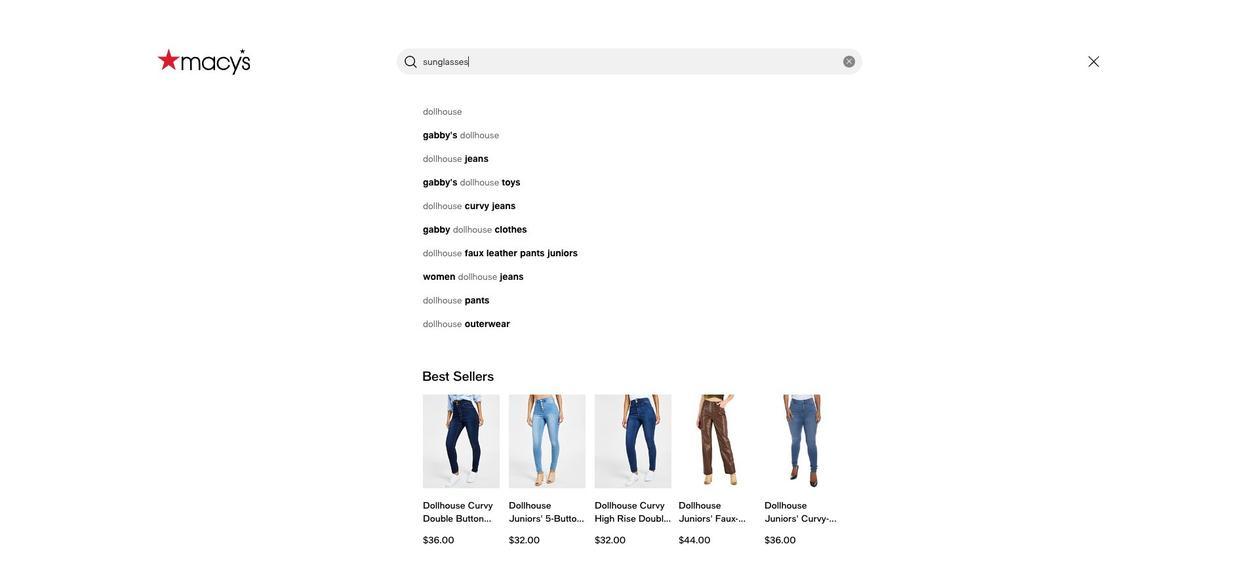 Task type: locate. For each thing, give the bounding box(es) containing it.
Search text field
[[397, 49, 863, 75]]

click to clear this textbox image
[[844, 56, 856, 68]]



Task type: vqa. For each thing, say whether or not it's contained in the screenshot.
Shopping Bag image at the right top of the page
no



Task type: describe. For each thing, give the bounding box(es) containing it.
advertisement element
[[157, 183, 1102, 301]]

search large image
[[403, 54, 419, 70]]



